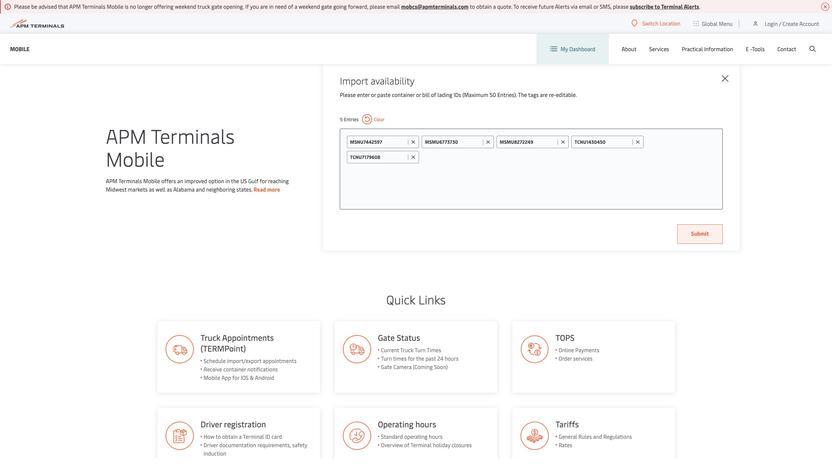 Task type: locate. For each thing, give the bounding box(es) containing it.
you
[[250, 3, 259, 10]]

container down availability
[[392, 91, 415, 99]]

0 horizontal spatial entered id text field
[[425, 139, 482, 145]]

weekend left truck
[[175, 3, 196, 10]]

account
[[800, 20, 820, 27]]

0 horizontal spatial gate
[[212, 3, 222, 10]]

gate
[[212, 3, 222, 10], [322, 3, 332, 10]]

apm inside apm terminals mobile offers an improved option in the us gulf for reaching midwest markets as well as alabama and neighboring states.
[[106, 177, 117, 185]]

to inside driver registration how to obtain a terminal id card driver documentation requirements, safety induction
[[216, 434, 221, 441]]

for inside truck appointments (termpoint) schedule import/export appointments receive container notifications mobile app for ios & android
[[232, 374, 239, 382]]

gate left camera
[[381, 364, 392, 371]]

tops
[[556, 333, 575, 343]]

submit
[[692, 230, 710, 238]]

apm inside apm terminals mobile
[[106, 122, 147, 149]]

alerts left via
[[556, 3, 570, 10]]

operating hours standard operating hours overview of terminal holiday closures
[[378, 419, 472, 449]]

1 horizontal spatial please
[[340, 91, 356, 99]]

terminal down the "operating"
[[411, 442, 432, 449]]

2 horizontal spatial of
[[431, 91, 437, 99]]

0 horizontal spatial are
[[260, 3, 268, 10]]

advised
[[39, 3, 57, 10]]

0 horizontal spatial please
[[370, 3, 386, 10]]

1 vertical spatial for
[[408, 355, 415, 363]]

2 entered id text field from the left
[[500, 139, 556, 145]]

terminal
[[662, 3, 683, 10], [243, 434, 264, 441], [411, 442, 432, 449]]

-
[[751, 45, 752, 53]]

hours up the "operating"
[[416, 419, 436, 430]]

1 gate from the left
[[212, 3, 222, 10]]

overview
[[381, 442, 403, 449]]

terminals for apm terminals mobile offers an improved option in the us gulf for reaching midwest markets as well as alabama and neighboring states.
[[119, 177, 142, 185]]

2 vertical spatial terminal
[[411, 442, 432, 449]]

mobile inside apm terminals mobile
[[106, 145, 165, 172]]

entries
[[344, 116, 359, 123]]

1 horizontal spatial entered id text field
[[500, 139, 556, 145]]

soon)
[[434, 364, 448, 371]]

practical information button
[[682, 34, 734, 64]]

0 horizontal spatial weekend
[[175, 3, 196, 10]]

are left re-
[[540, 91, 548, 99]]

terminal inside driver registration how to obtain a terminal id card driver documentation requirements, safety induction
[[243, 434, 264, 441]]

0 vertical spatial turn
[[415, 347, 426, 354]]

terminal up location
[[662, 3, 683, 10]]

terminals inside apm terminals mobile offers an improved option in the us gulf for reaching midwest markets as well as alabama and neighboring states.
[[119, 177, 142, 185]]

0 horizontal spatial for
[[232, 374, 239, 382]]

1 vertical spatial turn
[[381, 355, 392, 363]]

improved
[[185, 177, 207, 185]]

are right you
[[260, 3, 268, 10]]

or right enter
[[371, 91, 376, 99]]

android
[[255, 374, 274, 382]]

1 horizontal spatial weekend
[[299, 3, 320, 10]]

0 vertical spatial container
[[392, 91, 415, 99]]

truck up schedule
[[200, 333, 220, 343]]

apmt icon 100 image
[[521, 336, 549, 364]]

1 weekend from the left
[[175, 3, 196, 10]]

a right need in the left of the page
[[295, 3, 298, 10]]

0 horizontal spatial in
[[226, 177, 230, 185]]

import/export
[[227, 358, 261, 365]]

entries).
[[498, 91, 517, 99]]

my
[[561, 45, 568, 53]]

0 vertical spatial apm
[[69, 3, 81, 10]]

truck
[[200, 333, 220, 343], [401, 347, 414, 354]]

1 horizontal spatial and
[[593, 434, 603, 441]]

obtain left quote. to
[[477, 3, 492, 10]]

0 horizontal spatial or
[[371, 91, 376, 99]]

driver
[[200, 419, 222, 430], [203, 442, 218, 449]]

1 vertical spatial truck
[[401, 347, 414, 354]]

0 vertical spatial truck
[[200, 333, 220, 343]]

induction
[[203, 450, 226, 458]]

Entered ID text field
[[425, 139, 482, 145], [500, 139, 556, 145]]

gate status current truck turn times turn times for the past 24 hours gate camera (coming soon)
[[378, 333, 459, 371]]

driver down how at the bottom of the page
[[203, 442, 218, 449]]

truck
[[198, 3, 210, 10]]

1 horizontal spatial terminal
[[411, 442, 432, 449]]

obtain up documentation
[[222, 434, 237, 441]]

0 horizontal spatial email
[[387, 3, 400, 10]]

2 vertical spatial apm
[[106, 177, 117, 185]]

login / create account link
[[753, 13, 820, 33]]

please down import
[[340, 91, 356, 99]]

in
[[269, 3, 274, 10], [226, 177, 230, 185]]

1 horizontal spatial alerts
[[684, 3, 700, 10]]

1 vertical spatial terminals
[[151, 122, 235, 149]]

quick links
[[387, 291, 446, 308]]

hours right 24
[[445, 355, 459, 363]]

closures
[[452, 442, 472, 449]]

0 horizontal spatial obtain
[[222, 434, 237, 441]]

the up (coming
[[416, 355, 425, 363]]

and right the rules
[[593, 434, 603, 441]]

times
[[427, 347, 441, 354]]

offering
[[154, 3, 174, 10]]

2 gate from the left
[[322, 3, 332, 10]]

2 horizontal spatial terminal
[[662, 3, 683, 10]]

receive
[[521, 3, 538, 10]]

0 vertical spatial driver
[[200, 419, 222, 430]]

0 vertical spatial for
[[260, 177, 267, 185]]

contact
[[778, 45, 797, 53]]

of inside operating hours standard operating hours overview of terminal holiday closures
[[405, 442, 410, 449]]

the left us
[[231, 177, 239, 185]]

as down offers
[[167, 186, 172, 193]]

ids
[[454, 91, 461, 99]]

0 vertical spatial please
[[14, 3, 30, 10]]

enter
[[357, 91, 370, 99]]

driver up how at the bottom of the page
[[200, 419, 222, 430]]

of right need in the left of the page
[[288, 3, 293, 10]]

tops online payments order services
[[556, 333, 600, 363]]

gate up current
[[378, 333, 395, 343]]

0 horizontal spatial please
[[14, 3, 30, 10]]

please right forward,
[[370, 3, 386, 10]]

0 vertical spatial terminal
[[662, 3, 683, 10]]

1 horizontal spatial terminals
[[119, 177, 142, 185]]

1 horizontal spatial please
[[613, 3, 629, 10]]

of down the "operating"
[[405, 442, 410, 449]]

0 horizontal spatial the
[[231, 177, 239, 185]]

or left sms,
[[594, 3, 599, 10]]

please
[[14, 3, 30, 10], [340, 91, 356, 99]]

2 horizontal spatial for
[[408, 355, 415, 363]]

2 horizontal spatial terminals
[[151, 122, 235, 149]]

turn up the past
[[415, 347, 426, 354]]

hours
[[445, 355, 459, 363], [416, 419, 436, 430], [429, 434, 443, 441]]

services
[[650, 45, 670, 53]]

0 horizontal spatial truck
[[200, 333, 220, 343]]

turn down current
[[381, 355, 392, 363]]

1 vertical spatial the
[[416, 355, 425, 363]]

and down improved on the top
[[196, 186, 205, 193]]

0 horizontal spatial a
[[239, 434, 242, 441]]

0 horizontal spatial as
[[149, 186, 154, 193]]

the inside apm terminals mobile offers an improved option in the us gulf for reaching midwest markets as well as alabama and neighboring states.
[[231, 177, 239, 185]]

1 horizontal spatial a
[[295, 3, 298, 10]]

or left bill
[[416, 91, 421, 99]]

if
[[245, 3, 249, 10]]

0 vertical spatial in
[[269, 3, 274, 10]]

status
[[397, 333, 420, 343]]

terminal left id
[[243, 434, 264, 441]]

1 vertical spatial container
[[223, 366, 246, 373]]

for inside apm terminals mobile offers an improved option in the us gulf for reaching midwest markets as well as alabama and neighboring states.
[[260, 177, 267, 185]]

1 vertical spatial please
[[340, 91, 356, 99]]

1 horizontal spatial turn
[[415, 347, 426, 354]]

alerts up global menu button
[[684, 3, 700, 10]]

global menu
[[703, 20, 733, 27]]

forward,
[[348, 3, 369, 10]]

subscribe to terminal alerts link
[[630, 3, 700, 10]]

rules
[[579, 434, 592, 441]]

1 vertical spatial in
[[226, 177, 230, 185]]

1 entered id text field from the left
[[425, 139, 482, 145]]

0 horizontal spatial container
[[223, 366, 246, 373]]

2 horizontal spatial a
[[493, 3, 496, 10]]

0 horizontal spatial terminals
[[82, 3, 105, 10]]

2 alerts from the left
[[684, 3, 700, 10]]

hours inside the gate status current truck turn times turn times for the past 24 hours gate camera (coming soon)
[[445, 355, 459, 363]]

quick
[[387, 291, 416, 308]]

1 vertical spatial obtain
[[222, 434, 237, 441]]

truck appointments (termpoint) schedule import/export appointments receive container notifications mobile app for ios & android
[[200, 333, 296, 382]]

5
[[340, 116, 343, 123]]

in left need in the left of the page
[[269, 3, 274, 10]]

1 horizontal spatial obtain
[[477, 3, 492, 10]]

0 vertical spatial and
[[196, 186, 205, 193]]

card
[[271, 434, 282, 441]]

switch
[[643, 20, 659, 27]]

gate right truck
[[212, 3, 222, 10]]

1 horizontal spatial to
[[470, 3, 475, 10]]

apm terminals mobile offers an improved option in the us gulf for reaching midwest markets as well as alabama and neighboring states.
[[106, 177, 289, 193]]

for up "read"
[[260, 177, 267, 185]]

hours up holiday
[[429, 434, 443, 441]]

future
[[539, 3, 554, 10]]

offers
[[161, 177, 176, 185]]

e -tools button
[[746, 34, 765, 64]]

a
[[295, 3, 298, 10], [493, 3, 496, 10], [239, 434, 242, 441]]

times
[[393, 355, 407, 363]]

1 please from the left
[[370, 3, 386, 10]]

for left ios
[[232, 374, 239, 382]]

us
[[241, 177, 247, 185]]

1 vertical spatial and
[[593, 434, 603, 441]]

please enter or paste container or bill of lading ids (maximum 50 entries). the tags are re-editable.
[[340, 91, 577, 99]]

please for please enter or paste container or bill of lading ids (maximum 50 entries). the tags are re-editable.
[[340, 91, 356, 99]]

in up neighboring
[[226, 177, 230, 185]]

1 horizontal spatial the
[[416, 355, 425, 363]]

0 horizontal spatial to
[[216, 434, 221, 441]]

terminals inside apm terminals mobile
[[151, 122, 235, 149]]

operating hours - 112 image
[[343, 422, 371, 451]]

2 vertical spatial terminals
[[119, 177, 142, 185]]

apm for apm terminals mobile
[[106, 122, 147, 149]]

as left well
[[149, 186, 154, 193]]

a left quote. to
[[493, 3, 496, 10]]

location
[[660, 20, 681, 27]]

login
[[765, 20, 778, 27]]

longer
[[137, 3, 153, 10]]

standard
[[381, 434, 403, 441]]

sms,
[[600, 3, 612, 10]]

0 horizontal spatial alerts
[[556, 3, 570, 10]]

1 vertical spatial gate
[[381, 364, 392, 371]]

1 horizontal spatial in
[[269, 3, 274, 10]]

for
[[260, 177, 267, 185], [408, 355, 415, 363], [232, 374, 239, 382]]

please right sms,
[[613, 3, 629, 10]]

0 horizontal spatial terminal
[[243, 434, 264, 441]]

via
[[571, 3, 578, 10]]

safety
[[292, 442, 307, 449]]

a up documentation
[[239, 434, 242, 441]]

be
[[31, 3, 37, 10]]

container up "app"
[[223, 366, 246, 373]]

0 horizontal spatial of
[[288, 3, 293, 10]]

1 horizontal spatial of
[[405, 442, 410, 449]]

0 vertical spatial hours
[[445, 355, 459, 363]]

1 vertical spatial apm
[[106, 122, 147, 149]]

2 vertical spatial of
[[405, 442, 410, 449]]

for inside the gate status current truck turn times turn times for the past 24 hours gate camera (coming soon)
[[408, 355, 415, 363]]

well
[[156, 186, 166, 193]]

1 horizontal spatial gate
[[322, 3, 332, 10]]

weekend right need in the left of the page
[[299, 3, 320, 10]]

1 horizontal spatial for
[[260, 177, 267, 185]]

e
[[746, 45, 749, 53]]

1 vertical spatial terminal
[[243, 434, 264, 441]]

gate left "going"
[[322, 3, 332, 10]]

for right times
[[408, 355, 415, 363]]

Entered ID text field
[[350, 139, 407, 145], [575, 139, 631, 145], [350, 154, 407, 161]]

2 horizontal spatial to
[[655, 3, 661, 10]]

2 please from the left
[[613, 3, 629, 10]]

0 horizontal spatial and
[[196, 186, 205, 193]]

please left be
[[14, 3, 30, 10]]

of right bill
[[431, 91, 437, 99]]

1 horizontal spatial as
[[167, 186, 172, 193]]

truck up times
[[401, 347, 414, 354]]

lading
[[438, 91, 453, 99]]

my dashboard
[[561, 45, 596, 53]]

1 horizontal spatial truck
[[401, 347, 414, 354]]

how
[[203, 434, 214, 441]]

1 horizontal spatial are
[[540, 91, 548, 99]]

1 horizontal spatial email
[[579, 3, 593, 10]]

my dashboard button
[[550, 34, 596, 64]]

2 vertical spatial for
[[232, 374, 239, 382]]

0 vertical spatial the
[[231, 177, 239, 185]]

0 vertical spatial obtain
[[477, 3, 492, 10]]

email
[[387, 3, 400, 10], [579, 3, 593, 10]]

1 vertical spatial of
[[431, 91, 437, 99]]



Task type: describe. For each thing, give the bounding box(es) containing it.
global
[[703, 20, 718, 27]]

services button
[[650, 34, 670, 64]]

requirements,
[[257, 442, 291, 449]]

past
[[426, 355, 436, 363]]

container inside truck appointments (termpoint) schedule import/export appointments receive container notifications mobile app for ios & android
[[223, 366, 246, 373]]

app
[[221, 374, 231, 382]]

24
[[438, 355, 444, 363]]

option
[[209, 177, 224, 185]]

alabama
[[173, 186, 195, 193]]

2 horizontal spatial or
[[594, 3, 599, 10]]

close alert image
[[822, 3, 830, 11]]

bill
[[423, 91, 430, 99]]

2 as from the left
[[167, 186, 172, 193]]

0 vertical spatial of
[[288, 3, 293, 10]]

1 horizontal spatial container
[[392, 91, 415, 99]]

please for please be advised that apm terminals mobile is no longer offering weekend truck gate opening. if you are in need of a weekend gate going forward, please email mobcs@apmterminals.com to obtain a quote. to receive future alerts via email or sms, please subscribe to terminal alerts .
[[14, 3, 30, 10]]

1 vertical spatial hours
[[416, 419, 436, 430]]

1 vertical spatial driver
[[203, 442, 218, 449]]

information
[[705, 45, 734, 53]]

opening.
[[224, 3, 244, 10]]

apm terminals mobile
[[106, 122, 235, 172]]

mobile inside truck appointments (termpoint) schedule import/export appointments receive container notifications mobile app for ios & android
[[203, 374, 220, 382]]

0 vertical spatial gate
[[378, 333, 395, 343]]

availability
[[371, 74, 415, 87]]

order
[[559, 355, 572, 363]]

that
[[58, 3, 68, 10]]

1 email from the left
[[387, 3, 400, 10]]

services
[[574, 355, 593, 363]]

camera
[[394, 364, 412, 371]]

contact button
[[778, 34, 797, 64]]

read more link
[[254, 186, 280, 193]]

regulations
[[604, 434, 632, 441]]

mobcs@apmterminals.com
[[402, 3, 469, 10]]

0 horizontal spatial turn
[[381, 355, 392, 363]]

mobile inside apm terminals mobile offers an improved option in the us gulf for reaching midwest markets as well as alabama and neighboring states.
[[143, 177, 160, 185]]

more
[[267, 186, 280, 193]]

2 email from the left
[[579, 3, 593, 10]]

0 vertical spatial terminals
[[82, 3, 105, 10]]

truck inside truck appointments (termpoint) schedule import/export appointments receive container notifications mobile app for ios & android
[[200, 333, 220, 343]]

the inside the gate status current truck turn times turn times for the past 24 hours gate camera (coming soon)
[[416, 355, 425, 363]]

/
[[780, 20, 782, 27]]

registration
[[224, 419, 266, 430]]

0 vertical spatial are
[[260, 3, 268, 10]]

apm for apm terminals mobile offers an improved option in the us gulf for reaching midwest markets as well as alabama and neighboring states.
[[106, 177, 117, 185]]

ios
[[241, 374, 248, 382]]

driver registration - 82 image
[[165, 422, 194, 451]]

5 entries
[[340, 116, 359, 123]]

terminal inside operating hours standard operating hours overview of terminal holiday closures
[[411, 442, 432, 449]]

for for terminals
[[260, 177, 267, 185]]

mobile secondary image
[[139, 172, 257, 273]]

markets
[[128, 186, 148, 193]]

receive
[[203, 366, 222, 373]]

editable.
[[556, 91, 577, 99]]

about button
[[622, 34, 637, 64]]

driver registration how to obtain a terminal id card driver documentation requirements, safety induction
[[200, 419, 307, 458]]

current
[[381, 347, 399, 354]]

terminals for apm terminals mobile
[[151, 122, 235, 149]]

tools
[[752, 45, 765, 53]]

the
[[518, 91, 527, 99]]

operating
[[405, 434, 428, 441]]

tariffs - 131 image
[[521, 422, 549, 451]]

dashboard
[[570, 45, 596, 53]]

practical
[[682, 45, 703, 53]]

switch location button
[[632, 20, 681, 27]]

links
[[419, 291, 446, 308]]

1 horizontal spatial or
[[416, 91, 421, 99]]

and inside apm terminals mobile offers an improved option in the us gulf for reaching midwest markets as well as alabama and neighboring states.
[[196, 186, 205, 193]]

global menu button
[[688, 13, 740, 34]]

quote. to
[[498, 3, 519, 10]]

going
[[334, 3, 347, 10]]

no
[[130, 3, 136, 10]]

import availability
[[340, 74, 415, 87]]

(coming
[[413, 364, 433, 371]]

gulf
[[248, 177, 259, 185]]

general
[[559, 434, 578, 441]]

read
[[254, 186, 266, 193]]

1 vertical spatial are
[[540, 91, 548, 99]]

for for appointments
[[232, 374, 239, 382]]

practical information
[[682, 45, 734, 53]]

reaching
[[268, 177, 289, 185]]

rates
[[559, 442, 573, 449]]

1 alerts from the left
[[556, 3, 570, 10]]

subscribe
[[630, 3, 654, 10]]

notifications
[[247, 366, 278, 373]]

tags
[[529, 91, 539, 99]]

(maximum
[[463, 91, 489, 99]]

1 as from the left
[[149, 186, 154, 193]]

in inside apm terminals mobile offers an improved option in the us gulf for reaching midwest markets as well as alabama and neighboring states.
[[226, 177, 230, 185]]

tariffs general rules and regulations rates
[[556, 419, 632, 449]]

obtain inside driver registration how to obtain a terminal id card driver documentation requirements, safety induction
[[222, 434, 237, 441]]

id
[[265, 434, 270, 441]]

a inside driver registration how to obtain a terminal id card driver documentation requirements, safety induction
[[239, 434, 242, 441]]

documentation
[[219, 442, 256, 449]]

mobcs@apmterminals.com link
[[402, 3, 469, 10]]

menu
[[719, 20, 733, 27]]

manager truck appointments - 53 image
[[343, 336, 371, 364]]

appointments
[[222, 333, 274, 343]]

online
[[559, 347, 574, 354]]

2 vertical spatial hours
[[429, 434, 443, 441]]

create
[[783, 20, 799, 27]]

and inside the tariffs general rules and regulations rates
[[593, 434, 603, 441]]

2 weekend from the left
[[299, 3, 320, 10]]

about
[[622, 45, 637, 53]]

appointments
[[263, 358, 296, 365]]

is
[[125, 3, 129, 10]]

.
[[700, 3, 701, 10]]

truck inside the gate status current truck turn times turn times for the past 24 hours gate camera (coming soon)
[[401, 347, 414, 354]]

submit button
[[678, 225, 723, 244]]

orange club loyalty program - 56 image
[[165, 336, 194, 364]]

an
[[177, 177, 183, 185]]

states.
[[237, 186, 253, 193]]



Task type: vqa. For each thing, say whether or not it's contained in the screenshot.
08:00 inside 10/10/23 08:00
no



